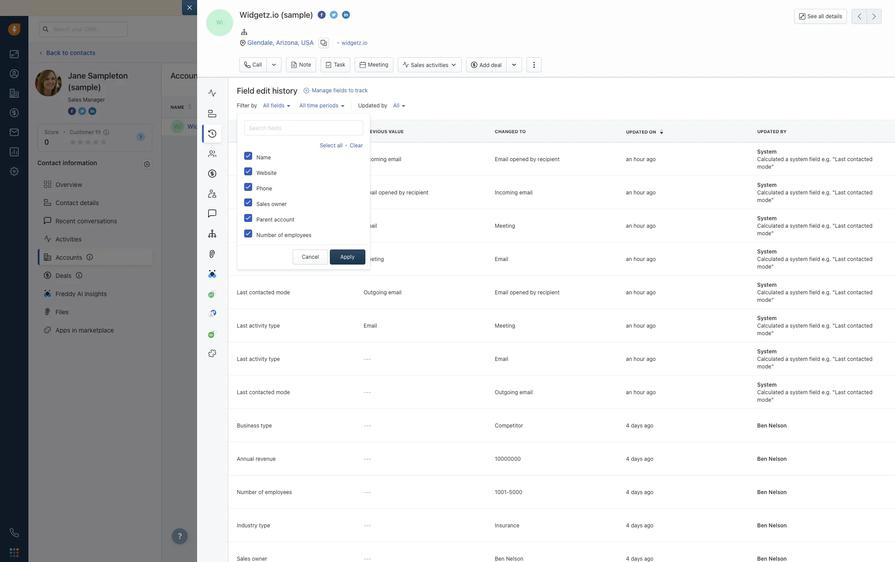Task type: locate. For each thing, give the bounding box(es) containing it.
Search fields text field
[[244, 121, 363, 136]]

1 all from the left
[[393, 102, 400, 109]]

owner up parent account
[[272, 201, 287, 208]]

details up what's new icon
[[826, 13, 843, 20]]

to left track
[[349, 87, 354, 94]]

number up industry
[[237, 489, 257, 496]]

1 system from the top
[[790, 156, 808, 163]]

5 hour from the top
[[634, 289, 645, 296]]

field left the name
[[237, 129, 250, 134]]

2 last contacted mode from the top
[[237, 189, 290, 196]]

(sample) down filter
[[221, 123, 247, 130]]

days for insurance
[[631, 522, 643, 529]]

0 vertical spatial incoming
[[364, 156, 387, 163]]

opened for incoming email
[[510, 156, 529, 163]]

annual down business
[[237, 456, 254, 462]]

1 vertical spatial outgoing
[[495, 389, 518, 396]]

business
[[237, 422, 259, 429]]

0 vertical spatial opened
[[510, 156, 529, 163]]

0 vertical spatial annual
[[257, 248, 274, 254]]

days for competitor
[[631, 422, 643, 429]]

0 horizontal spatial fields
[[271, 102, 285, 109]]

1 vertical spatial owner
[[252, 556, 267, 562]]

jane sampleton (sample) sales manager
[[68, 71, 128, 103]]

1 horizontal spatial account
[[861, 76, 882, 82]]

4 last contacted mode from the top
[[237, 389, 290, 396]]

of down parent account
[[278, 232, 283, 239]]

linkedin circled image right twitter circled icon
[[88, 107, 96, 116]]

arizona,
[[276, 38, 300, 46]]

add account
[[850, 76, 882, 82]]

8 system from the top
[[790, 389, 808, 396]]

improve
[[295, 4, 319, 12]]

0 vertical spatial updated by
[[358, 102, 387, 109]]

all for all time periods
[[299, 102, 306, 109]]

ai
[[77, 290, 83, 297]]

2 vertical spatial (sample)
[[221, 123, 247, 130]]

dialog
[[182, 0, 895, 562]]

2 vertical spatial recipient
[[538, 289, 560, 296]]

all fields link
[[261, 100, 293, 111]]

files
[[56, 308, 69, 316]]

1 horizontal spatial widgetz.io
[[240, 10, 279, 20]]

0 vertical spatial details
[[826, 13, 843, 20]]

linkedin circled image for twitter circled image
[[342, 10, 350, 20]]

1 vertical spatial name
[[257, 154, 271, 161]]

of
[[428, 4, 434, 12], [278, 232, 283, 239], [259, 489, 264, 496]]

2-
[[393, 4, 400, 12]]

5 an hour ago from the top
[[626, 289, 656, 296]]

system calculated a system field e.g. "last contacted mode"
[[758, 148, 873, 170], [758, 182, 873, 203], [758, 215, 873, 237], [758, 248, 873, 270], [758, 282, 873, 303], [758, 315, 873, 337], [758, 348, 873, 370], [758, 381, 873, 403]]

1 horizontal spatial outgoing
[[495, 389, 518, 396]]

cancel button
[[293, 250, 328, 265]]

owner down industry type
[[252, 556, 267, 562]]

revenue left 'cancel'
[[275, 248, 295, 254]]

4 days ago
[[626, 422, 654, 429], [626, 456, 654, 462], [626, 489, 654, 496], [626, 522, 654, 529], [626, 556, 654, 562]]

open deals amount
[[304, 104, 356, 110]]

email opened by recipient for outgoing email
[[495, 289, 560, 296]]

1 4 from the top
[[626, 422, 630, 429]]

7 hour from the top
[[634, 356, 645, 362]]

field name
[[237, 129, 265, 134]]

select all
[[320, 142, 343, 149]]

1 horizontal spatial facebook circled image
[[318, 10, 326, 20]]

0 horizontal spatial (sample)
[[68, 83, 101, 92]]

1 e.g. from the top
[[822, 156, 831, 163]]

3 hour from the top
[[634, 222, 645, 229]]

apps
[[56, 326, 70, 334]]

facebook circled image for twitter circled image
[[318, 10, 326, 20]]

1 vertical spatial field
[[237, 129, 250, 134]]

all inside 'button'
[[819, 13, 824, 20]]

send email image
[[808, 25, 814, 33]]

1 horizontal spatial all
[[819, 13, 824, 20]]

0 down score
[[44, 138, 49, 146]]

7 --- from the top
[[364, 556, 371, 562]]

fields
[[333, 87, 347, 94], [271, 102, 285, 109]]

1 last contacted mode from the top
[[237, 156, 290, 163]]

last contacted mode down website
[[237, 189, 290, 196]]

5 "last from the top
[[833, 289, 846, 296]]

track
[[355, 87, 368, 94]]

0 vertical spatial fields
[[333, 87, 347, 94]]

note
[[299, 61, 311, 68]]

--- for annual revenue
[[364, 456, 371, 462]]

1 vertical spatial widgetz.io (sample)
[[187, 123, 247, 130]]

--- for sales owner
[[364, 556, 371, 562]]

all for see
[[819, 13, 824, 20]]

fields up amount
[[333, 87, 347, 94]]

--- for number of employees
[[364, 489, 371, 496]]

1 vertical spatial employees
[[265, 489, 292, 496]]

deals
[[318, 104, 334, 110]]

0 vertical spatial email opened by recipient
[[495, 156, 560, 163]]

2 vertical spatial email opened by recipient
[[495, 289, 560, 296]]

contact down 0 button
[[37, 159, 61, 167]]

0 vertical spatial revenue
[[275, 248, 295, 254]]

6 e.g. from the top
[[822, 322, 831, 329]]

widgetz.io link
[[342, 39, 368, 46]]

1 an hour ago from the top
[[626, 156, 656, 163]]

of up industry type
[[259, 489, 264, 496]]

6 --- from the top
[[364, 522, 371, 529]]

task
[[334, 61, 345, 68]]

1 vertical spatial incoming email
[[495, 189, 533, 196]]

contact for contact information
[[37, 159, 61, 167]]

1 vertical spatial facebook circled image
[[68, 107, 76, 116]]

0 vertical spatial field
[[237, 86, 254, 96]]

days
[[586, 123, 598, 130], [631, 422, 643, 429], [631, 456, 643, 462], [631, 489, 643, 496], [631, 522, 643, 529], [631, 556, 643, 562]]

opened for outgoing email
[[510, 289, 529, 296]]

2 --- from the top
[[364, 389, 371, 396]]

3 last activity type from the top
[[237, 322, 280, 329]]

linkedin circled image
[[342, 10, 350, 20], [88, 107, 96, 116]]

phone element
[[5, 524, 23, 542]]

6 an from the top
[[626, 322, 632, 329]]

annual up the tags
[[257, 248, 274, 254]]

0 vertical spatial 0
[[449, 122, 453, 130]]

4
[[626, 422, 630, 429], [626, 456, 630, 462], [626, 489, 630, 496], [626, 522, 630, 529], [626, 556, 630, 562]]

mode
[[276, 156, 290, 163], [276, 189, 290, 196], [276, 289, 290, 296], [276, 389, 290, 396]]

2 field from the top
[[237, 129, 250, 134]]

fields for all
[[271, 102, 285, 109]]

1001-
[[495, 489, 509, 496]]

ben for 10000000
[[758, 456, 768, 462]]

industry type
[[237, 522, 270, 529]]

an
[[626, 156, 632, 163], [626, 189, 632, 196], [626, 222, 632, 229], [626, 256, 632, 262], [626, 289, 632, 296], [626, 322, 632, 329], [626, 356, 632, 362], [626, 389, 632, 396]]

4 4 days ago from the top
[[626, 522, 654, 529]]

2 mode" from the top
[[758, 197, 774, 203]]

connect
[[222, 4, 247, 12]]

account for add account
[[861, 76, 882, 82]]

8 calculated from the top
[[758, 389, 784, 396]]

field for field name
[[237, 129, 250, 134]]

ben for insurance
[[758, 522, 768, 529]]

4 mode from the top
[[276, 389, 290, 396]]

to
[[287, 4, 293, 12], [62, 49, 68, 56], [349, 87, 354, 94], [520, 129, 526, 134]]

to right mailbox
[[287, 4, 293, 12]]

0 horizontal spatial all
[[337, 142, 343, 149]]

0 vertical spatial (sample)
[[281, 10, 313, 20]]

2 horizontal spatial (sample)
[[281, 10, 313, 20]]

sales owner down industry type
[[237, 556, 267, 562]]

1 vertical spatial number
[[237, 489, 257, 496]]

ben nelson
[[758, 422, 787, 429], [758, 456, 787, 462], [758, 489, 787, 496], [758, 522, 787, 529], [495, 556, 524, 562], [758, 556, 787, 562]]

2 4 from the top
[[626, 456, 630, 462]]

facebook circled image left twitter circled icon
[[68, 107, 76, 116]]

1 horizontal spatial updated by
[[758, 129, 787, 134]]

0 horizontal spatial 0
[[44, 138, 49, 146]]

widgetz.io
[[342, 39, 368, 46]]

parent account
[[257, 217, 295, 223]]

score 0
[[44, 129, 59, 146]]

annual revenue down business type
[[237, 456, 276, 462]]

recipient
[[538, 156, 560, 163], [407, 189, 429, 196], [538, 289, 560, 296]]

all
[[393, 102, 400, 109], [263, 102, 269, 109], [299, 102, 306, 109]]

last contacted mode for outgoing email
[[237, 289, 290, 296]]

(sample) down jane
[[68, 83, 101, 92]]

contact up recent
[[56, 199, 78, 206]]

last contacted mode down the tags
[[237, 289, 290, 296]]

0 vertical spatial incoming email
[[364, 156, 402, 163]]

mode for email opened by recipient
[[276, 189, 290, 196]]

4 for competitor
[[626, 422, 630, 429]]

contacts
[[70, 49, 95, 56]]

0 vertical spatial outgoing
[[364, 289, 387, 296]]

clear link
[[350, 140, 363, 151]]

0 vertical spatial annual revenue
[[257, 248, 295, 254]]

widgetz.io (sample) down filter
[[187, 123, 247, 130]]

0 vertical spatial all
[[819, 13, 824, 20]]

customer fit
[[70, 129, 101, 135]]

6 a from the top
[[786, 322, 789, 329]]

changed
[[495, 129, 518, 134]]

of right sync
[[428, 4, 434, 12]]

1 vertical spatial account
[[274, 217, 295, 223]]

meeting
[[368, 61, 388, 68], [495, 222, 515, 229], [364, 256, 384, 262], [495, 322, 515, 329]]

details up recent conversations
[[80, 199, 99, 206]]

1 vertical spatial fields
[[271, 102, 285, 109]]

last contacted mode for ---
[[237, 389, 290, 396]]

1 vertical spatial widgetz.io
[[187, 123, 219, 130]]

0 horizontal spatial outgoing email
[[364, 289, 402, 296]]

(sample) inside jane sampleton (sample) sales manager
[[68, 83, 101, 92]]

apps in marketplace
[[56, 326, 114, 334]]

add inside add deal button
[[480, 62, 490, 68]]

3 calculated from the top
[[758, 222, 784, 229]]

0 vertical spatial account
[[861, 76, 882, 82]]

number of employees up industry type
[[237, 489, 292, 496]]

add inside add account button
[[850, 76, 860, 82]]

8 an hour ago from the top
[[626, 389, 656, 396]]

0 for score 0
[[44, 138, 49, 146]]

0 horizontal spatial incoming email
[[364, 156, 402, 163]]

1 mode from the top
[[276, 156, 290, 163]]

all for all fields
[[263, 102, 269, 109]]

manager
[[83, 96, 105, 103]]

all left time
[[299, 102, 306, 109]]

1 horizontal spatial owner
[[272, 201, 287, 208]]

select all link
[[320, 140, 343, 151]]

note button
[[286, 57, 316, 73]]

1 vertical spatial add
[[850, 76, 860, 82]]

5 --- from the top
[[364, 489, 371, 496]]

ben nelson for ben nelson
[[758, 556, 787, 562]]

conversations
[[77, 217, 117, 225]]

last contacted mode up business type
[[237, 389, 290, 396]]

fields down history
[[271, 102, 285, 109]]

0 vertical spatial add
[[480, 62, 490, 68]]

1 vertical spatial annual revenue
[[237, 456, 276, 462]]

all right select
[[337, 142, 343, 149]]

-
[[364, 356, 366, 362], [366, 356, 369, 362], [369, 356, 371, 362], [364, 389, 366, 396], [366, 389, 369, 396], [369, 389, 371, 396], [364, 422, 366, 429], [366, 422, 369, 429], [369, 422, 371, 429], [364, 456, 366, 462], [366, 456, 369, 462], [369, 456, 371, 462], [364, 489, 366, 496], [366, 489, 369, 496], [369, 489, 371, 496], [364, 522, 366, 529], [366, 522, 369, 529], [369, 522, 371, 529], [364, 556, 366, 562], [366, 556, 369, 562], [369, 556, 371, 562]]

all up value
[[393, 102, 400, 109]]

customer
[[70, 129, 94, 135]]

1 horizontal spatial fields
[[333, 87, 347, 94]]

annual
[[257, 248, 274, 254], [237, 456, 254, 462]]

add for add deal
[[480, 62, 490, 68]]

add deal
[[480, 62, 502, 68]]

6 "last from the top
[[833, 322, 846, 329]]

system
[[758, 148, 777, 155], [758, 182, 777, 188], [758, 215, 777, 222], [758, 248, 777, 255], [758, 282, 777, 288], [758, 315, 777, 321], [758, 348, 777, 355], [758, 381, 777, 388]]

5 4 from the top
[[626, 556, 630, 562]]

number of employees down parent account
[[257, 232, 312, 239]]

back
[[46, 49, 61, 56]]

1 vertical spatial recipient
[[407, 189, 429, 196]]

3 system from the top
[[758, 215, 777, 222]]

2 all from the left
[[263, 102, 269, 109]]

nelson for 1001-5000
[[769, 489, 787, 496]]

0 horizontal spatial facebook circled image
[[68, 107, 76, 116]]

linkedin circled image right twitter circled image
[[342, 10, 350, 20]]

last contacted mode up website
[[237, 156, 290, 163]]

(sample) up arizona,
[[281, 10, 313, 20]]

4 days ago for 10000000
[[626, 456, 654, 462]]

5 4 days ago from the top
[[626, 556, 654, 562]]

7 system calculated a system field e.g. "last contacted mode" from the top
[[758, 348, 873, 370]]

nelson for insurance
[[769, 522, 787, 529]]

account
[[861, 76, 882, 82], [274, 217, 295, 223]]

4 system from the top
[[790, 256, 808, 262]]

email
[[436, 4, 452, 12], [388, 156, 402, 163], [520, 189, 533, 196], [388, 289, 402, 296], [520, 389, 533, 396]]

1 vertical spatial revenue
[[256, 456, 276, 462]]

0 horizontal spatial of
[[259, 489, 264, 496]]

1 vertical spatial (sample)
[[68, 83, 101, 92]]

last
[[237, 156, 248, 163], [237, 189, 248, 196], [237, 222, 248, 229], [237, 256, 248, 262], [237, 289, 248, 296], [237, 322, 248, 329], [237, 356, 248, 362], [237, 389, 248, 396]]

1 horizontal spatial incoming email
[[495, 189, 533, 196]]

4 e.g. from the top
[[822, 256, 831, 262]]

sales activities button
[[398, 57, 466, 73], [398, 57, 462, 73]]

1 a from the top
[[786, 156, 789, 163]]

1 field from the top
[[237, 86, 254, 96]]

and
[[359, 4, 370, 12]]

revenue
[[275, 248, 295, 254], [256, 456, 276, 462]]

3 system calculated a system field e.g. "last contacted mode" from the top
[[758, 215, 873, 237]]

2 a from the top
[[786, 189, 789, 196]]

field up filter by
[[237, 86, 254, 96]]

"last
[[833, 156, 846, 163], [833, 189, 846, 196], [833, 222, 846, 229], [833, 256, 846, 262], [833, 289, 846, 296], [833, 322, 846, 329], [833, 356, 846, 362], [833, 389, 846, 396]]

all down the field edit history
[[263, 102, 269, 109]]

3 a from the top
[[786, 222, 789, 229]]

(sample)
[[281, 10, 313, 20], [68, 83, 101, 92], [221, 123, 247, 130]]

last activity type
[[237, 222, 280, 229], [237, 256, 280, 262], [237, 322, 280, 329], [237, 356, 280, 362]]

sales up twitter circled icon
[[68, 96, 81, 103]]

5 e.g. from the top
[[822, 289, 831, 296]]

field
[[237, 86, 254, 96], [237, 129, 250, 134]]

0 horizontal spatial annual
[[237, 456, 254, 462]]

1 horizontal spatial (sample)
[[221, 123, 247, 130]]

0 horizontal spatial name
[[171, 104, 184, 110]]

6 mode" from the top
[[758, 330, 774, 337]]

meeting inside button
[[368, 61, 388, 68]]

employees up 'cancel'
[[285, 232, 312, 239]]

0 horizontal spatial outgoing
[[364, 289, 387, 296]]

a
[[786, 156, 789, 163], [786, 189, 789, 196], [786, 222, 789, 229], [786, 256, 789, 262], [786, 289, 789, 296], [786, 322, 789, 329], [786, 356, 789, 362], [786, 389, 789, 396]]

nelson for ben nelson
[[769, 556, 787, 562]]

2 system from the top
[[790, 189, 808, 196]]

updated by
[[358, 102, 387, 109], [758, 129, 787, 134]]

apply button
[[330, 250, 365, 265]]

1 vertical spatial linkedin circled image
[[88, 107, 96, 116]]

1 horizontal spatial incoming
[[495, 189, 518, 196]]

0 horizontal spatial all
[[263, 102, 269, 109]]

1 horizontal spatial details
[[826, 13, 843, 20]]

all inside button
[[299, 102, 306, 109]]

phone
[[257, 185, 272, 192]]

2 hour from the top
[[634, 189, 645, 196]]

8 system from the top
[[758, 381, 777, 388]]

nelson for competitor
[[769, 422, 787, 429]]

0 horizontal spatial widgetz.io
[[187, 123, 219, 130]]

10000000
[[495, 456, 521, 462]]

fields inside "link"
[[333, 87, 347, 94]]

0 horizontal spatial owner
[[252, 556, 267, 562]]

1 vertical spatial details
[[80, 199, 99, 206]]

0 horizontal spatial add
[[480, 62, 490, 68]]

4 calculated from the top
[[758, 256, 784, 262]]

details inside see all details 'button'
[[826, 13, 843, 20]]

6 last from the top
[[237, 322, 248, 329]]

0 horizontal spatial details
[[80, 199, 99, 206]]

0 vertical spatial accounts
[[171, 71, 205, 80]]

twitter circled image
[[330, 10, 338, 20]]

1 horizontal spatial 0
[[449, 122, 453, 130]]

1 vertical spatial outgoing email
[[495, 389, 533, 396]]

0 right $
[[449, 122, 453, 130]]

4 an hour ago from the top
[[626, 256, 656, 262]]

field
[[810, 156, 821, 163], [810, 189, 821, 196], [810, 222, 821, 229], [810, 256, 821, 262], [810, 289, 821, 296], [810, 322, 821, 329], [810, 356, 821, 362], [810, 389, 821, 396]]

sales down industry
[[237, 556, 251, 562]]

0 horizontal spatial updated by
[[358, 102, 387, 109]]

6 system from the top
[[790, 322, 808, 329]]

2 horizontal spatial of
[[428, 4, 434, 12]]

mode for outgoing email
[[276, 289, 290, 296]]

2 activity from the top
[[249, 256, 267, 262]]

1 activity from the top
[[249, 222, 267, 229]]

0 vertical spatial of
[[428, 4, 434, 12]]

revenue down business type
[[256, 456, 276, 462]]

account inside button
[[861, 76, 882, 82]]

0 horizontal spatial updated
[[358, 102, 380, 109]]

4 --- from the top
[[364, 456, 371, 462]]

1 vertical spatial contact
[[56, 199, 78, 206]]

2 vertical spatial of
[[259, 489, 264, 496]]

1 horizontal spatial all
[[299, 102, 306, 109]]

what's new image
[[831, 26, 837, 33]]

activity
[[249, 222, 267, 229], [249, 256, 267, 262], [249, 322, 267, 329], [249, 356, 267, 362]]

0 horizontal spatial account
[[274, 217, 295, 223]]

apply
[[340, 254, 355, 261]]

7 "last from the top
[[833, 356, 846, 362]]

2 an from the top
[[626, 189, 632, 196]]

number down the parent
[[257, 232, 277, 239]]

1 horizontal spatial outgoing email
[[495, 389, 533, 396]]

clear
[[350, 142, 363, 149]]

1 hour from the top
[[634, 156, 645, 163]]

mode for ---
[[276, 389, 290, 396]]

annual revenue up the tags
[[257, 248, 295, 254]]

0 vertical spatial recipient
[[538, 156, 560, 163]]

0 vertical spatial contact
[[37, 159, 61, 167]]

history
[[272, 86, 298, 96]]

employees up industry type
[[265, 489, 292, 496]]

widgetz.io inside 'dialog'
[[240, 10, 279, 20]]

1 horizontal spatial add
[[850, 76, 860, 82]]

days for ben nelson
[[631, 556, 643, 562]]

name
[[171, 104, 184, 110], [257, 154, 271, 161]]

1 vertical spatial annual
[[237, 456, 254, 462]]

glendale,
[[248, 38, 275, 46]]

--- for last contacted mode
[[364, 389, 371, 396]]

widgetz.io (sample) up glendale, arizona, usa
[[240, 10, 313, 20]]

2 4 days ago from the top
[[626, 456, 654, 462]]

facebook circled image
[[318, 10, 326, 20], [68, 107, 76, 116]]

facebook circled image left twitter circled image
[[318, 10, 326, 20]]

1 --- from the top
[[364, 356, 371, 362]]

0 vertical spatial widgetz.io
[[240, 10, 279, 20]]

2 system from the top
[[758, 182, 777, 188]]

days for 10000000
[[631, 456, 643, 462]]

2 vertical spatial opened
[[510, 289, 529, 296]]

recipient for incoming email
[[538, 156, 560, 163]]

by
[[381, 102, 387, 109], [251, 102, 257, 109], [781, 129, 787, 134], [530, 156, 536, 163], [399, 189, 405, 196], [530, 289, 536, 296]]

sales owner up parent account
[[257, 201, 287, 208]]

8 field from the top
[[810, 389, 821, 396]]

see
[[808, 13, 817, 20]]

1 vertical spatial opened
[[379, 189, 398, 196]]

4 for 10000000
[[626, 456, 630, 462]]

incoming
[[364, 156, 387, 163], [495, 189, 518, 196]]

4 system from the top
[[758, 248, 777, 255]]

e.g.
[[822, 156, 831, 163], [822, 189, 831, 196], [822, 222, 831, 229], [822, 256, 831, 262], [822, 289, 831, 296], [822, 322, 831, 329], [822, 356, 831, 362], [822, 389, 831, 396]]

0 vertical spatial owner
[[272, 201, 287, 208]]

calculated
[[758, 156, 784, 163], [758, 189, 784, 196], [758, 222, 784, 229], [758, 256, 784, 262], [758, 289, 784, 296], [758, 322, 784, 329], [758, 356, 784, 362], [758, 389, 784, 396]]

1 4 days ago from the top
[[626, 422, 654, 429]]

last contacted mode for email opened by recipient
[[237, 189, 290, 196]]

0 inside score 0
[[44, 138, 49, 146]]

all right see
[[819, 13, 824, 20]]

8 e.g. from the top
[[822, 389, 831, 396]]



Task type: vqa. For each thing, say whether or not it's contained in the screenshot.


Task type: describe. For each thing, give the bounding box(es) containing it.
0 vertical spatial sales owner
[[257, 201, 287, 208]]

4 days ago for 1001-5000
[[626, 489, 654, 496]]

website
[[257, 170, 277, 177]]

facebook circled image for twitter circled icon
[[68, 107, 76, 116]]

1 horizontal spatial annual
[[257, 248, 274, 254]]

4 system calculated a system field e.g. "last contacted mode" from the top
[[758, 248, 873, 270]]

8 mode" from the top
[[758, 397, 774, 403]]

7 system from the top
[[790, 356, 808, 362]]

connect your mailbox to improve deliverability and enable 2-way sync of email conversations.
[[222, 4, 496, 12]]

1 system calculated a system field e.g. "last contacted mode" from the top
[[758, 148, 873, 170]]

4 for 1001-5000
[[626, 489, 630, 496]]

fit
[[96, 129, 101, 135]]

1 vertical spatial of
[[278, 232, 283, 239]]

dialog containing widgetz.io (sample)
[[182, 0, 895, 562]]

sales inside jane sampleton (sample) sales manager
[[68, 96, 81, 103]]

mode for incoming email
[[276, 156, 290, 163]]

1 horizontal spatial name
[[257, 154, 271, 161]]

1 vertical spatial email opened by recipient
[[364, 189, 429, 196]]

4 for ben nelson
[[626, 556, 630, 562]]

recent conversations
[[56, 217, 117, 225]]

add deal button
[[466, 57, 506, 73]]

back to contacts
[[46, 49, 95, 56]]

ben nelson for insurance
[[758, 522, 787, 529]]

8 last from the top
[[237, 389, 248, 396]]

sync
[[413, 4, 427, 12]]

4 "last from the top
[[833, 256, 846, 262]]

recent
[[56, 217, 76, 225]]

linkedin circled image for twitter circled icon
[[88, 107, 96, 116]]

3 an from the top
[[626, 222, 632, 229]]

3 activity from the top
[[249, 322, 267, 329]]

filter
[[237, 102, 250, 109]]

3 mode" from the top
[[758, 230, 774, 237]]

4 mode" from the top
[[758, 263, 774, 270]]

glendale, arizona, usa link
[[248, 38, 314, 46]]

previous
[[364, 129, 388, 134]]

1 last from the top
[[237, 156, 248, 163]]

0 vertical spatial name
[[171, 104, 184, 110]]

4 activity from the top
[[249, 356, 267, 362]]

all for all
[[393, 102, 400, 109]]

call link
[[239, 57, 266, 73]]

1 vertical spatial number of employees
[[237, 489, 292, 496]]

overview
[[56, 181, 82, 188]]

competitor
[[495, 422, 523, 429]]

ben for ben nelson
[[758, 556, 768, 562]]

4 for insurance
[[626, 522, 630, 529]]

usa
[[301, 38, 314, 46]]

0 button
[[44, 138, 49, 146]]

to right back
[[62, 49, 68, 56]]

2 last activity type from the top
[[237, 256, 280, 262]]

add for add account
[[850, 76, 860, 82]]

4 days ago for insurance
[[626, 522, 654, 529]]

ben nelson for competitor
[[758, 422, 787, 429]]

field for field edit history
[[237, 86, 254, 96]]

ben nelson for 1001-5000
[[758, 489, 787, 496]]

1 an from the top
[[626, 156, 632, 163]]

industry
[[237, 522, 258, 529]]

4 days ago for competitor
[[626, 422, 654, 429]]

7 calculated from the top
[[758, 356, 784, 362]]

contact details
[[56, 199, 99, 206]]

select
[[320, 142, 336, 149]]

0 vertical spatial employees
[[285, 232, 312, 239]]

4 last from the top
[[237, 256, 248, 262]]

8 hour from the top
[[634, 389, 645, 396]]

1 "last from the top
[[833, 156, 846, 163]]

4 field from the top
[[810, 256, 821, 262]]

twitter circled image
[[78, 107, 86, 116]]

7 an hour ago from the top
[[626, 356, 656, 362]]

last contacted mode for incoming email
[[237, 156, 290, 163]]

1 horizontal spatial updated
[[626, 129, 648, 135]]

jane
[[68, 71, 86, 80]]

5 system from the top
[[758, 282, 777, 288]]

sales activities
[[411, 62, 449, 68]]

insights
[[85, 290, 107, 297]]

see all details
[[808, 13, 843, 20]]

sales down phone
[[257, 201, 270, 208]]

1 mode" from the top
[[758, 163, 774, 170]]

marketplace
[[79, 326, 114, 334]]

mng settings image
[[144, 161, 150, 167]]

add account button
[[837, 72, 887, 87]]

edit
[[256, 86, 270, 96]]

freddy ai insights
[[56, 290, 107, 297]]

4 hour from the top
[[634, 256, 645, 262]]

back to contacts link
[[37, 46, 96, 60]]

call
[[253, 61, 262, 68]]

1 field from the top
[[810, 156, 821, 163]]

2 horizontal spatial updated
[[758, 129, 779, 134]]

all link
[[391, 100, 408, 111]]

6 an hour ago from the top
[[626, 322, 656, 329]]

insurance
[[495, 522, 520, 529]]

account for parent account
[[274, 217, 295, 223]]

3 days ago
[[581, 123, 608, 130]]

all fields
[[263, 102, 285, 109]]

wi button
[[206, 9, 233, 36]]

1 system from the top
[[758, 148, 777, 155]]

1 calculated from the top
[[758, 156, 784, 163]]

1 vertical spatial sales owner
[[237, 556, 267, 562]]

3 last from the top
[[237, 222, 248, 229]]

nelson for 10000000
[[769, 456, 787, 462]]

--- for last activity type
[[364, 356, 371, 362]]

2 an hour ago from the top
[[626, 189, 656, 196]]

name
[[251, 129, 265, 134]]

manage fields to track link
[[304, 87, 368, 95]]

email opened by recipient for incoming email
[[495, 156, 560, 163]]

2 last from the top
[[237, 189, 248, 196]]

all time periods
[[299, 102, 339, 109]]

Search your CRM... text field
[[39, 22, 128, 37]]

5 system calculated a system field e.g. "last contacted mode" from the top
[[758, 282, 873, 303]]

1 vertical spatial incoming
[[495, 189, 518, 196]]

7 last from the top
[[237, 356, 248, 362]]

1 last activity type from the top
[[237, 222, 280, 229]]

4 an from the top
[[626, 256, 632, 262]]

open
[[304, 104, 317, 110]]

0 vertical spatial number
[[257, 232, 277, 239]]

widgetz.io (sample) inside 'dialog'
[[240, 10, 313, 20]]

conversations.
[[453, 4, 496, 12]]

freshworks switcher image
[[10, 548, 19, 557]]

7 system from the top
[[758, 348, 777, 355]]

value
[[389, 129, 404, 134]]

2 system calculated a system field e.g. "last contacted mode" from the top
[[758, 182, 873, 203]]

amount
[[335, 104, 356, 110]]

deals
[[56, 272, 72, 279]]

deliverability
[[320, 4, 358, 12]]

6 system from the top
[[758, 315, 777, 321]]

4 a from the top
[[786, 256, 789, 262]]

$
[[443, 122, 447, 130]]

deal
[[491, 62, 502, 68]]

fields for manage
[[333, 87, 347, 94]]

5 calculated from the top
[[758, 289, 784, 296]]

3 e.g. from the top
[[822, 222, 831, 229]]

$ 0
[[443, 122, 453, 130]]

changed to
[[495, 129, 526, 134]]

5000
[[509, 489, 523, 496]]

days for $ 0
[[586, 123, 598, 130]]

sales left activities
[[411, 62, 425, 68]]

0 horizontal spatial incoming
[[364, 156, 387, 163]]

6 field from the top
[[810, 322, 821, 329]]

7 a from the top
[[786, 356, 789, 362]]

5 a from the top
[[786, 289, 789, 296]]

contact for contact details
[[56, 199, 78, 206]]

6 calculated from the top
[[758, 322, 784, 329]]

all for select
[[337, 142, 343, 149]]

5 an from the top
[[626, 289, 632, 296]]

updated on
[[626, 129, 656, 135]]

8 an from the top
[[626, 389, 632, 396]]

activities
[[426, 62, 449, 68]]

time
[[307, 102, 318, 109]]

--- for industry type
[[364, 522, 371, 529]]

to inside "link"
[[349, 87, 354, 94]]

in
[[72, 326, 77, 334]]

4 days ago for ben nelson
[[626, 556, 654, 562]]

5 field from the top
[[810, 289, 821, 296]]

5 system from the top
[[790, 289, 808, 296]]

2 "last from the top
[[833, 189, 846, 196]]

7 field from the top
[[810, 356, 821, 362]]

score
[[44, 129, 59, 135]]

activities
[[56, 235, 82, 243]]

1 horizontal spatial accounts
[[171, 71, 205, 80]]

ben nelson for 10000000
[[758, 456, 787, 462]]

7 e.g. from the top
[[822, 356, 831, 362]]

7 an from the top
[[626, 356, 632, 362]]

--- for business type
[[364, 422, 371, 429]]

days for 1001-5000
[[631, 489, 643, 496]]

manage fields to track
[[312, 87, 368, 94]]

freddy
[[56, 290, 76, 297]]

1001-5000
[[495, 489, 523, 496]]

8 system calculated a system field e.g. "last contacted mode" from the top
[[758, 381, 873, 403]]

ben for competitor
[[758, 422, 768, 429]]

to right changed
[[520, 129, 526, 134]]

3 field from the top
[[810, 222, 821, 229]]

4 last activity type from the top
[[237, 356, 280, 362]]

meeting button
[[355, 57, 393, 73]]

2 field from the top
[[810, 189, 821, 196]]

0 vertical spatial number of employees
[[257, 232, 312, 239]]

1 vertical spatial updated by
[[758, 129, 787, 134]]

recipient for outgoing email
[[538, 289, 560, 296]]

1 vertical spatial accounts
[[56, 253, 82, 261]]

information
[[63, 159, 97, 167]]

enable
[[372, 4, 392, 12]]

widgetz.io (sample) link
[[187, 122, 296, 131]]

mailbox
[[263, 4, 286, 12]]

ben for 1001-5000
[[758, 489, 768, 496]]

6 hour from the top
[[634, 322, 645, 329]]

filter by
[[237, 102, 257, 109]]

7 mode" from the top
[[758, 363, 774, 370]]

3
[[581, 123, 584, 130]]

5 last from the top
[[237, 289, 248, 296]]

5 mode" from the top
[[758, 297, 774, 303]]

wi
[[216, 19, 223, 26]]

3 "last from the top
[[833, 222, 846, 229]]

all time periods button
[[297, 100, 347, 111]]

phone image
[[10, 529, 19, 537]]

2 e.g. from the top
[[822, 189, 831, 196]]

manage
[[312, 87, 332, 94]]

3 system from the top
[[790, 222, 808, 229]]

close image
[[882, 6, 887, 10]]

on
[[649, 129, 656, 135]]

previous value
[[364, 129, 404, 134]]

contact information
[[37, 159, 97, 167]]

8 "last from the top
[[833, 389, 846, 396]]

8 a from the top
[[786, 389, 789, 396]]

3 an hour ago from the top
[[626, 222, 656, 229]]

periods
[[320, 102, 339, 109]]

0 for $ 0
[[449, 122, 453, 130]]

2 calculated from the top
[[758, 189, 784, 196]]



